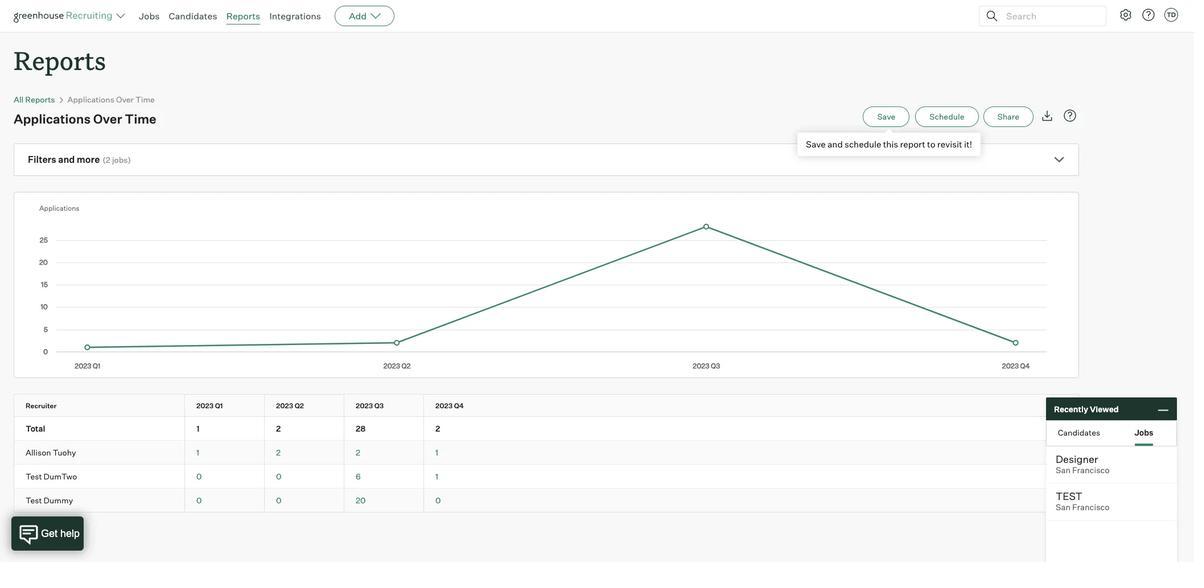 Task type: describe. For each thing, give the bounding box(es) containing it.
row group containing total
[[14, 417, 1079, 441]]

2 inside filters and more ( 2 jobs )
[[106, 155, 110, 165]]

2023 for 2023 q2
[[276, 402, 293, 410]]

1 vertical spatial over
[[93, 111, 122, 127]]

more
[[77, 154, 100, 165]]

(
[[103, 155, 106, 165]]

tuohy
[[53, 448, 76, 457]]

and for filters
[[58, 154, 75, 165]]

1 vertical spatial candidates
[[1059, 427, 1101, 437]]

0 vertical spatial reports
[[226, 10, 260, 22]]

test dummy
[[26, 496, 73, 505]]

1 link for 2
[[436, 448, 439, 457]]

td button
[[1163, 6, 1181, 24]]

test
[[1056, 490, 1083, 502]]

save for save
[[878, 112, 896, 121]]

0 horizontal spatial jobs
[[139, 10, 160, 22]]

all reports
[[14, 95, 55, 104]]

)
[[128, 155, 131, 165]]

jobs link
[[139, 10, 160, 22]]

1 2 link from the left
[[276, 448, 281, 457]]

share
[[998, 112, 1020, 121]]

dummy
[[44, 496, 73, 505]]

2023 q3 column header
[[345, 395, 434, 416]]

all
[[14, 95, 23, 104]]

td button
[[1165, 8, 1179, 22]]

save and schedule this report to revisit it! tooltip
[[798, 127, 981, 156]]

san for test
[[1056, 502, 1071, 513]]

q1
[[215, 402, 223, 410]]

share button
[[984, 107, 1034, 127]]

greenhouse recruiting image
[[14, 9, 116, 23]]

designer
[[1056, 453, 1099, 465]]

integrations
[[270, 10, 321, 22]]

q3
[[375, 402, 384, 410]]

allison tuohy
[[26, 448, 76, 457]]

row for row group containing allison tuohy
[[14, 441, 1079, 464]]

test san francisco
[[1056, 490, 1110, 513]]

reports link
[[226, 10, 260, 22]]

jobs
[[112, 155, 128, 165]]

2023 q1 column header
[[185, 395, 274, 416]]

configure image
[[1120, 8, 1133, 22]]

2023 for 2023 q3
[[356, 402, 373, 410]]

viewed
[[1091, 404, 1119, 414]]

28
[[356, 424, 366, 433]]

2023 q4
[[436, 402, 464, 410]]

1 vertical spatial applications over time
[[14, 111, 156, 127]]

total
[[26, 424, 45, 433]]

filters
[[28, 154, 56, 165]]

row for row group containing test dummy
[[14, 489, 1079, 512]]

0 vertical spatial candidates
[[169, 10, 217, 22]]

integrations link
[[270, 10, 321, 22]]

francisco for designer
[[1073, 465, 1110, 476]]

revisit
[[938, 139, 963, 150]]

add
[[349, 10, 367, 22]]

0 vertical spatial applications
[[68, 95, 114, 104]]

and for save
[[828, 139, 843, 150]]

schedule
[[845, 139, 882, 150]]

2023 for 2023 q4
[[436, 402, 453, 410]]

san for designer
[[1056, 465, 1071, 476]]

6 link
[[356, 472, 361, 481]]

2023 q1
[[196, 402, 223, 410]]

0 vertical spatial applications over time
[[68, 95, 155, 104]]

0 vertical spatial time
[[136, 95, 155, 104]]

1 link for 0
[[436, 472, 439, 481]]

20
[[356, 496, 366, 505]]



Task type: vqa. For each thing, say whether or not it's contained in the screenshot.
the Mo
no



Task type: locate. For each thing, give the bounding box(es) containing it.
report
[[901, 139, 926, 150]]

row
[[14, 395, 1079, 416], [14, 417, 1079, 440], [14, 441, 1079, 464], [14, 465, 1079, 488], [14, 489, 1079, 512]]

1 vertical spatial applications
[[14, 111, 91, 127]]

1 francisco from the top
[[1073, 465, 1110, 476]]

save for save and schedule this report to revisit it!
[[806, 139, 826, 150]]

san down designer san francisco in the right bottom of the page
[[1056, 502, 1071, 513]]

applications down 'all reports'
[[14, 111, 91, 127]]

2023 inside 2023 q1 column header
[[196, 402, 214, 410]]

tab list
[[1047, 421, 1177, 446]]

2023 left q4
[[436, 402, 453, 410]]

francisco up test san francisco
[[1073, 465, 1110, 476]]

over
[[116, 95, 134, 104], [93, 111, 122, 127]]

2 link down 2023 q2
[[276, 448, 281, 457]]

0 vertical spatial francisco
[[1073, 465, 1110, 476]]

grid containing total
[[14, 395, 1079, 512]]

reports
[[226, 10, 260, 22], [14, 43, 106, 77], [25, 95, 55, 104]]

row containing test dummy
[[14, 489, 1079, 512]]

2 san from the top
[[1056, 502, 1071, 513]]

1 vertical spatial francisco
[[1073, 502, 1110, 513]]

recently
[[1055, 404, 1089, 414]]

and left more
[[58, 154, 75, 165]]

4 row from the top
[[14, 465, 1079, 488]]

reports right all
[[25, 95, 55, 104]]

save and schedule this report to revisit it! element
[[864, 107, 916, 127]]

0 vertical spatial test
[[26, 472, 42, 481]]

4 2023 from the left
[[436, 402, 453, 410]]

1 horizontal spatial candidates
[[1059, 427, 1101, 437]]

it!
[[965, 139, 973, 150]]

row containing test dumtwo
[[14, 465, 1079, 488]]

1 vertical spatial and
[[58, 154, 75, 165]]

row for row group containing test dumtwo
[[14, 465, 1079, 488]]

row containing recruiter
[[14, 395, 1079, 416]]

1 link
[[196, 448, 199, 457], [436, 448, 439, 457], [436, 472, 439, 481]]

and inside tooltip
[[828, 139, 843, 150]]

6
[[356, 472, 361, 481]]

1 vertical spatial test
[[26, 496, 42, 505]]

2023 inside 2023 q2 column header
[[276, 402, 293, 410]]

candidates right jobs link at top left
[[169, 10, 217, 22]]

2 vertical spatial reports
[[25, 95, 55, 104]]

1 row group from the top
[[14, 417, 1079, 441]]

2023 q4 column header
[[424, 395, 514, 416]]

grid
[[14, 395, 1079, 512]]

0 vertical spatial over
[[116, 95, 134, 104]]

francisco
[[1073, 465, 1110, 476], [1073, 502, 1110, 513]]

save inside save "button"
[[878, 112, 896, 121]]

q4
[[454, 402, 464, 410]]

0 vertical spatial and
[[828, 139, 843, 150]]

5 row from the top
[[14, 489, 1079, 512]]

test left 'dummy' on the bottom
[[26, 496, 42, 505]]

and left "schedule"
[[828, 139, 843, 150]]

2023 for 2023 q1
[[196, 402, 214, 410]]

1 horizontal spatial save
[[878, 112, 896, 121]]

3 2023 from the left
[[356, 402, 373, 410]]

row group containing test dummy
[[14, 489, 1079, 512]]

20 link
[[356, 496, 366, 505]]

save
[[878, 112, 896, 121], [806, 139, 826, 150]]

dumtwo
[[44, 472, 77, 481]]

add button
[[335, 6, 395, 26]]

1 vertical spatial jobs
[[1135, 427, 1154, 437]]

1 horizontal spatial jobs
[[1135, 427, 1154, 437]]

row group
[[14, 417, 1079, 441], [14, 441, 1079, 465], [14, 465, 1079, 489], [14, 489, 1079, 512]]

tab list containing candidates
[[1047, 421, 1177, 446]]

2023 left q1
[[196, 402, 214, 410]]

schedule button
[[916, 107, 979, 127]]

1 vertical spatial san
[[1056, 502, 1071, 513]]

recently viewed
[[1055, 404, 1119, 414]]

this
[[884, 139, 899, 150]]

1 2023 from the left
[[196, 402, 214, 410]]

0
[[196, 472, 202, 481], [276, 472, 282, 481], [196, 496, 202, 505], [276, 496, 282, 505], [436, 496, 441, 505]]

row containing allison tuohy
[[14, 441, 1079, 464]]

francisco inside test san francisco
[[1073, 502, 1110, 513]]

save left "schedule"
[[806, 139, 826, 150]]

designer san francisco
[[1056, 453, 1110, 476]]

row for row group containing total
[[14, 417, 1079, 440]]

0 horizontal spatial and
[[58, 154, 75, 165]]

applications right the all reports link
[[68, 95, 114, 104]]

0 horizontal spatial 2 link
[[276, 448, 281, 457]]

2023 q3
[[356, 402, 384, 410]]

2023 inside 2023 q4 column header
[[436, 402, 453, 410]]

to
[[928, 139, 936, 150]]

1 horizontal spatial and
[[828, 139, 843, 150]]

1 horizontal spatial 2 link
[[356, 448, 360, 457]]

0 vertical spatial jobs
[[139, 10, 160, 22]]

candidates link
[[169, 10, 217, 22]]

2 link up 6
[[356, 448, 360, 457]]

test for test dumtwo
[[26, 472, 42, 481]]

2 link
[[276, 448, 281, 457], [356, 448, 360, 457]]

san up test on the bottom right of the page
[[1056, 465, 1071, 476]]

1
[[196, 424, 200, 433], [196, 448, 199, 457], [436, 448, 439, 457], [436, 472, 439, 481]]

row group containing allison tuohy
[[14, 441, 1079, 465]]

save up save and schedule this report to revisit it! tooltip
[[878, 112, 896, 121]]

san inside designer san francisco
[[1056, 465, 1071, 476]]

1 vertical spatial save
[[806, 139, 826, 150]]

test for test dummy
[[26, 496, 42, 505]]

san inside test san francisco
[[1056, 502, 1071, 513]]

all reports link
[[14, 95, 55, 104]]

faq image
[[1064, 109, 1077, 123]]

3 row from the top
[[14, 441, 1079, 464]]

2023 left q2
[[276, 402, 293, 410]]

reports right candidates link
[[226, 10, 260, 22]]

row group containing test dumtwo
[[14, 465, 1079, 489]]

candidates down recently viewed
[[1059, 427, 1101, 437]]

san
[[1056, 465, 1071, 476], [1056, 502, 1071, 513]]

francisco down designer san francisco in the right bottom of the page
[[1073, 502, 1110, 513]]

2 row from the top
[[14, 417, 1079, 440]]

recruiter column header
[[14, 395, 195, 416]]

2023 q2
[[276, 402, 304, 410]]

save and schedule this report to revisit it!
[[806, 139, 973, 150]]

schedule
[[930, 112, 965, 121]]

2023 left q3
[[356, 402, 373, 410]]

0 horizontal spatial candidates
[[169, 10, 217, 22]]

jobs
[[139, 10, 160, 22], [1135, 427, 1154, 437]]

0 horizontal spatial save
[[806, 139, 826, 150]]

2 2023 from the left
[[276, 402, 293, 410]]

row containing total
[[14, 417, 1079, 440]]

2
[[106, 155, 110, 165], [276, 424, 281, 433], [436, 424, 440, 433], [276, 448, 281, 457], [356, 448, 360, 457]]

applications
[[68, 95, 114, 104], [14, 111, 91, 127]]

test dumtwo
[[26, 472, 77, 481]]

download image
[[1041, 109, 1055, 123]]

and
[[828, 139, 843, 150], [58, 154, 75, 165]]

filters and more ( 2 jobs )
[[28, 154, 131, 165]]

applications over time link
[[68, 95, 155, 104]]

td
[[1167, 11, 1177, 19]]

1 vertical spatial time
[[125, 111, 156, 127]]

0 link
[[196, 472, 202, 481], [276, 472, 282, 481], [196, 496, 202, 505], [276, 496, 282, 505], [436, 496, 441, 505]]

test down the allison
[[26, 472, 42, 481]]

time
[[136, 95, 155, 104], [125, 111, 156, 127]]

2023 q2 column header
[[265, 395, 354, 416]]

allison
[[26, 448, 51, 457]]

0 vertical spatial san
[[1056, 465, 1071, 476]]

reports down the greenhouse recruiting image
[[14, 43, 106, 77]]

2 francisco from the top
[[1073, 502, 1110, 513]]

1 test from the top
[[26, 472, 42, 481]]

1 san from the top
[[1056, 465, 1071, 476]]

0 vertical spatial save
[[878, 112, 896, 121]]

save button
[[864, 107, 910, 127]]

francisco for test
[[1073, 502, 1110, 513]]

francisco inside designer san francisco
[[1073, 465, 1110, 476]]

test
[[26, 472, 42, 481], [26, 496, 42, 505]]

q2
[[295, 402, 304, 410]]

2023
[[196, 402, 214, 410], [276, 402, 293, 410], [356, 402, 373, 410], [436, 402, 453, 410]]

Search text field
[[1004, 8, 1096, 24]]

1 row from the top
[[14, 395, 1079, 416]]

2 row group from the top
[[14, 441, 1079, 465]]

2 2 link from the left
[[356, 448, 360, 457]]

2023 inside 2023 q3 column header
[[356, 402, 373, 410]]

1 vertical spatial reports
[[14, 43, 106, 77]]

save inside save and schedule this report to revisit it! tooltip
[[806, 139, 826, 150]]

2 test from the top
[[26, 496, 42, 505]]

4 row group from the top
[[14, 489, 1079, 512]]

recruiter
[[26, 402, 57, 410]]

candidates
[[169, 10, 217, 22], [1059, 427, 1101, 437]]

3 row group from the top
[[14, 465, 1079, 489]]

applications over time
[[68, 95, 155, 104], [14, 111, 156, 127]]



